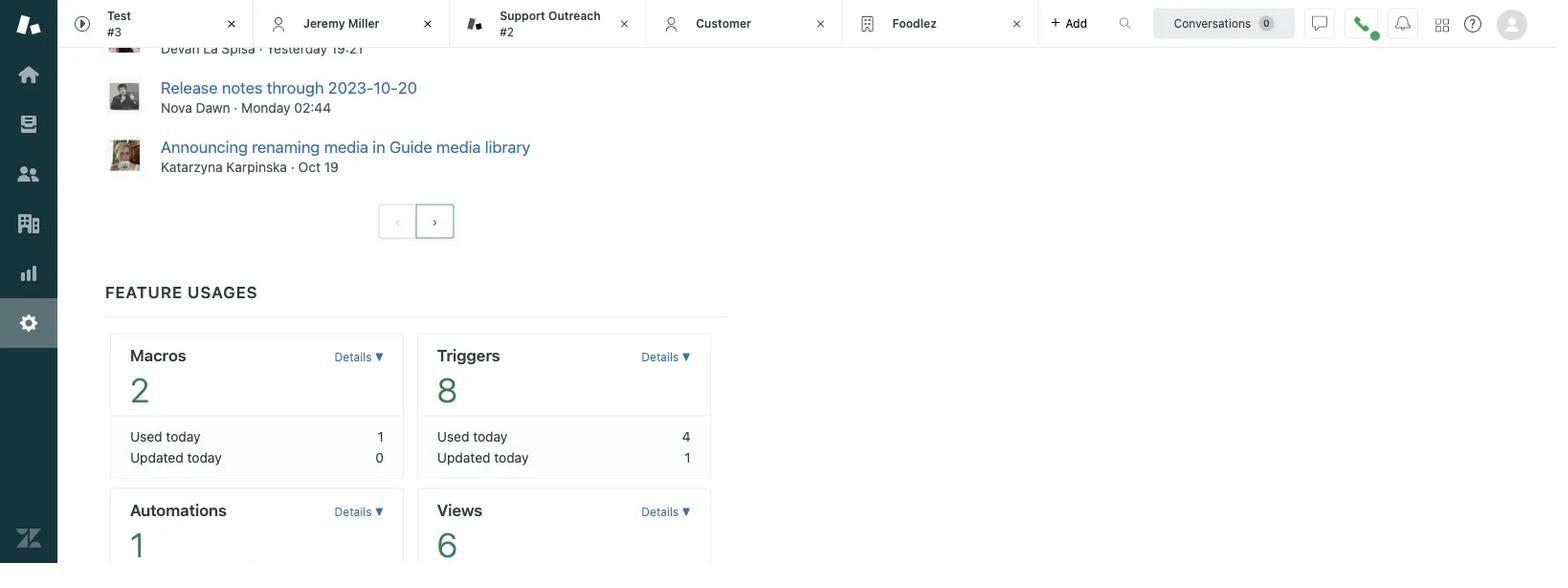 Task type: describe. For each thing, give the bounding box(es) containing it.
spisa
[[222, 41, 255, 57]]

used for 2
[[130, 429, 162, 445]]

conversations button
[[1153, 8, 1295, 39]]

customer tab
[[646, 0, 843, 48]]

nova dawn
[[161, 100, 230, 116]]

details ▼ for triggers
[[642, 351, 691, 365]]

1 for updated today
[[685, 450, 691, 466]]

1 close image from the left
[[615, 14, 634, 33]]

› button
[[416, 205, 454, 239]]

announcing renaming media in guide media library
[[161, 137, 531, 157]]

release notes through 2023-10-20
[[161, 78, 417, 97]]

19
[[324, 159, 339, 175]]

miller
[[348, 17, 380, 30]]

used for 8
[[437, 429, 469, 445]]

▼ for views
[[682, 506, 691, 520]]

library
[[485, 137, 531, 157]]

customers image
[[16, 162, 41, 187]]

used today for 2
[[130, 429, 201, 445]]

automations
[[130, 501, 227, 520]]

#2
[[500, 25, 514, 38]]

19:21
[[331, 41, 363, 57]]

2
[[130, 370, 149, 410]]

release
[[161, 78, 218, 97]]

jeremy miller tab
[[254, 0, 450, 48]]

main element
[[0, 0, 57, 564]]

triggers
[[437, 346, 500, 365]]

reporting image
[[16, 261, 41, 286]]

admin image
[[16, 311, 41, 336]]

devan
[[161, 41, 200, 57]]

oct 19
[[298, 159, 339, 175]]

▼ for automations
[[375, 506, 384, 520]]

feature usages
[[105, 283, 258, 302]]

updated today for 2
[[130, 450, 222, 466]]

dawn
[[196, 100, 230, 116]]

triggers 8
[[437, 346, 500, 410]]

outreach
[[548, 9, 601, 23]]

announcing
[[161, 137, 248, 157]]

katarzyna karpinska
[[161, 159, 287, 175]]

karpinska
[[226, 159, 287, 175]]

notes
[[222, 78, 263, 97]]

details for views
[[642, 506, 679, 520]]

la
[[203, 41, 218, 57]]

oct
[[298, 159, 321, 175]]

monday 02:44
[[241, 100, 331, 116]]

▼ for macros
[[375, 351, 384, 365]]

yesterday 19:21
[[266, 41, 363, 57]]

in
[[373, 137, 385, 157]]

close image inside tab
[[222, 14, 241, 33]]

devan la spisa
[[161, 41, 255, 57]]

▼ for triggers
[[682, 351, 691, 365]]

through
[[267, 78, 324, 97]]

views image
[[16, 112, 41, 137]]

used today for 8
[[437, 429, 508, 445]]

yesterday
[[266, 41, 327, 57]]

add
[[1066, 17, 1087, 30]]



Task type: locate. For each thing, give the bounding box(es) containing it.
updated today up automations
[[130, 450, 222, 466]]

guide
[[389, 137, 432, 157]]

2 horizontal spatial close image
[[1007, 14, 1027, 33]]

button displays agent's chat status as invisible. image
[[1312, 16, 1328, 31]]

1 horizontal spatial media
[[437, 137, 481, 157]]

zendesk support image
[[16, 12, 41, 37]]

close image left foodlez
[[811, 14, 830, 33]]

▼ left "triggers"
[[375, 351, 384, 365]]

close image inside 'foodlez' tab
[[1007, 14, 1027, 33]]

test #3
[[107, 9, 131, 38]]

nova
[[161, 100, 192, 116]]

katarzyna
[[161, 159, 223, 175]]

jeremy miller
[[304, 17, 380, 30]]

4
[[682, 429, 691, 445]]

1 horizontal spatial close image
[[811, 14, 830, 33]]

‹ button
[[379, 205, 417, 239]]

used down 8
[[437, 429, 469, 445]]

details for triggers
[[642, 351, 679, 365]]

used today down 2
[[130, 429, 201, 445]]

tab containing support outreach
[[450, 0, 646, 48]]

2 tab from the left
[[450, 0, 646, 48]]

1 horizontal spatial updated today
[[437, 450, 529, 466]]

0 horizontal spatial 1
[[378, 429, 384, 445]]

notifications image
[[1395, 16, 1411, 31]]

used down 2
[[130, 429, 162, 445]]

used today down 8
[[437, 429, 508, 445]]

8
[[437, 370, 457, 410]]

1 horizontal spatial used
[[437, 429, 469, 445]]

media right guide
[[437, 137, 481, 157]]

updated for 2
[[130, 450, 184, 466]]

close image
[[615, 14, 634, 33], [811, 14, 830, 33]]

feature
[[105, 283, 183, 302]]

1 vertical spatial 1
[[685, 450, 691, 466]]

updated up automations
[[130, 450, 184, 466]]

organizations image
[[16, 212, 41, 236]]

1 close image from the left
[[222, 14, 241, 33]]

media up 19
[[324, 137, 368, 157]]

1 horizontal spatial 1
[[685, 450, 691, 466]]

1 for used today
[[378, 429, 384, 445]]

add button
[[1039, 0, 1099, 47]]

2 close image from the left
[[811, 14, 830, 33]]

details ▼ for automations
[[335, 506, 384, 520]]

details ▼
[[335, 351, 384, 365], [642, 351, 691, 365], [335, 506, 384, 520], [642, 506, 691, 520]]

close image up spisa
[[222, 14, 241, 33]]

monday
[[241, 100, 291, 116]]

usages
[[188, 283, 258, 302]]

media
[[324, 137, 368, 157], [437, 137, 481, 157]]

updated today
[[130, 450, 222, 466], [437, 450, 529, 466]]

updated
[[130, 450, 184, 466], [437, 450, 491, 466]]

close image inside jeremy miller tab
[[418, 14, 438, 33]]

0 horizontal spatial media
[[324, 137, 368, 157]]

jeremy
[[304, 17, 345, 30]]

customer
[[696, 17, 751, 30]]

1 media from the left
[[324, 137, 368, 157]]

used today
[[130, 429, 201, 445], [437, 429, 508, 445]]

close image for foodlez
[[1007, 14, 1027, 33]]

test
[[107, 9, 131, 23]]

02:44
[[294, 100, 331, 116]]

▼ up the 4
[[682, 351, 691, 365]]

macros 2
[[130, 346, 186, 410]]

2 updated from the left
[[437, 450, 491, 466]]

used
[[130, 429, 162, 445], [437, 429, 469, 445]]

views
[[437, 501, 483, 520]]

support outreach #2
[[500, 9, 601, 38]]

0 horizontal spatial used
[[130, 429, 162, 445]]

3 close image from the left
[[1007, 14, 1027, 33]]

1
[[378, 429, 384, 445], [685, 450, 691, 466]]

2023-
[[328, 78, 374, 97]]

close image for jeremy miller
[[418, 14, 438, 33]]

1 down the 4
[[685, 450, 691, 466]]

0 horizontal spatial tab
[[57, 0, 254, 48]]

details for macros
[[335, 351, 372, 365]]

›
[[432, 214, 438, 230]]

foodlez tab
[[843, 0, 1039, 48]]

0 horizontal spatial close image
[[222, 14, 241, 33]]

1 horizontal spatial close image
[[418, 14, 438, 33]]

1 updated from the left
[[130, 450, 184, 466]]

2 media from the left
[[437, 137, 481, 157]]

zendesk image
[[16, 526, 41, 551]]

‹
[[395, 214, 401, 230]]

details
[[335, 351, 372, 365], [642, 351, 679, 365], [335, 506, 372, 520], [642, 506, 679, 520]]

updated for 8
[[437, 450, 491, 466]]

tab containing test
[[57, 0, 254, 48]]

20
[[398, 78, 417, 97]]

0 horizontal spatial updated
[[130, 450, 184, 466]]

0 horizontal spatial updated today
[[130, 450, 222, 466]]

2 close image from the left
[[418, 14, 438, 33]]

updated up views
[[437, 450, 491, 466]]

2 used today from the left
[[437, 429, 508, 445]]

close image inside customer tab
[[811, 14, 830, 33]]

close image left add dropdown button
[[1007, 14, 1027, 33]]

▼ down the 4
[[682, 506, 691, 520]]

support
[[500, 9, 545, 23]]

0 horizontal spatial close image
[[615, 14, 634, 33]]

1 used today from the left
[[130, 429, 201, 445]]

close image
[[222, 14, 241, 33], [418, 14, 438, 33], [1007, 14, 1027, 33]]

foodlez
[[892, 17, 937, 30]]

1 up 0
[[378, 429, 384, 445]]

macros
[[130, 346, 186, 365]]

10-
[[374, 78, 398, 97]]

0
[[376, 450, 384, 466]]

0 vertical spatial 1
[[378, 429, 384, 445]]

renaming
[[252, 137, 320, 157]]

zendesk products image
[[1436, 19, 1449, 32]]

close image right outreach
[[615, 14, 634, 33]]

1 updated today from the left
[[130, 450, 222, 466]]

2 updated today from the left
[[437, 450, 529, 466]]

today
[[166, 429, 201, 445], [473, 429, 508, 445], [187, 450, 222, 466], [494, 450, 529, 466]]

2 used from the left
[[437, 429, 469, 445]]

get started image
[[16, 62, 41, 87]]

1 horizontal spatial used today
[[437, 429, 508, 445]]

1 horizontal spatial tab
[[450, 0, 646, 48]]

details for automations
[[335, 506, 372, 520]]

details ▼ for views
[[642, 506, 691, 520]]

details ▼ for macros
[[335, 351, 384, 365]]

tab
[[57, 0, 254, 48], [450, 0, 646, 48]]

#3
[[107, 25, 122, 38]]

close image right miller
[[418, 14, 438, 33]]

1 used from the left
[[130, 429, 162, 445]]

updated today up views
[[437, 450, 529, 466]]

▼
[[375, 351, 384, 365], [682, 351, 691, 365], [375, 506, 384, 520], [682, 506, 691, 520]]

▼ down 0
[[375, 506, 384, 520]]

updated today for 8
[[437, 450, 529, 466]]

conversations
[[1174, 17, 1251, 30]]

tabs tab list
[[57, 0, 1099, 48]]

0 horizontal spatial used today
[[130, 429, 201, 445]]

1 horizontal spatial updated
[[437, 450, 491, 466]]

1 tab from the left
[[57, 0, 254, 48]]

get help image
[[1464, 15, 1482, 33]]



Task type: vqa. For each thing, say whether or not it's contained in the screenshot.
the right view
no



